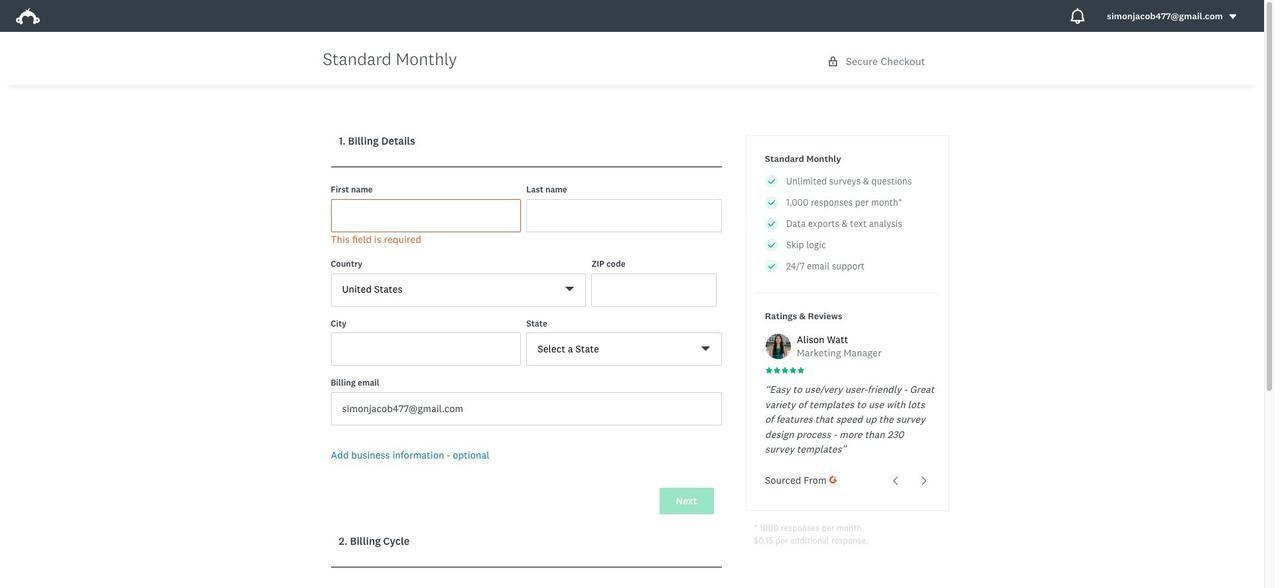 Task type: locate. For each thing, give the bounding box(es) containing it.
None text field
[[331, 199, 521, 232], [526, 199, 722, 232], [331, 333, 521, 366], [331, 392, 722, 425], [331, 199, 521, 232], [526, 199, 722, 232], [331, 333, 521, 366], [331, 392, 722, 425]]

chevronleft image
[[891, 476, 901, 486]]

None telephone field
[[592, 273, 717, 306]]

dropdown arrow image
[[1229, 12, 1238, 21]]

products icon image
[[1070, 8, 1086, 24]]

surveymonkey logo image
[[16, 8, 40, 25]]



Task type: vqa. For each thing, say whether or not it's contained in the screenshot.
the TrustedSite helps keep you safe from identity theft, credit card fraud, spyware, spam, viruses and online scams image
no



Task type: describe. For each thing, give the bounding box(es) containing it.
chevronright image
[[920, 476, 930, 486]]



